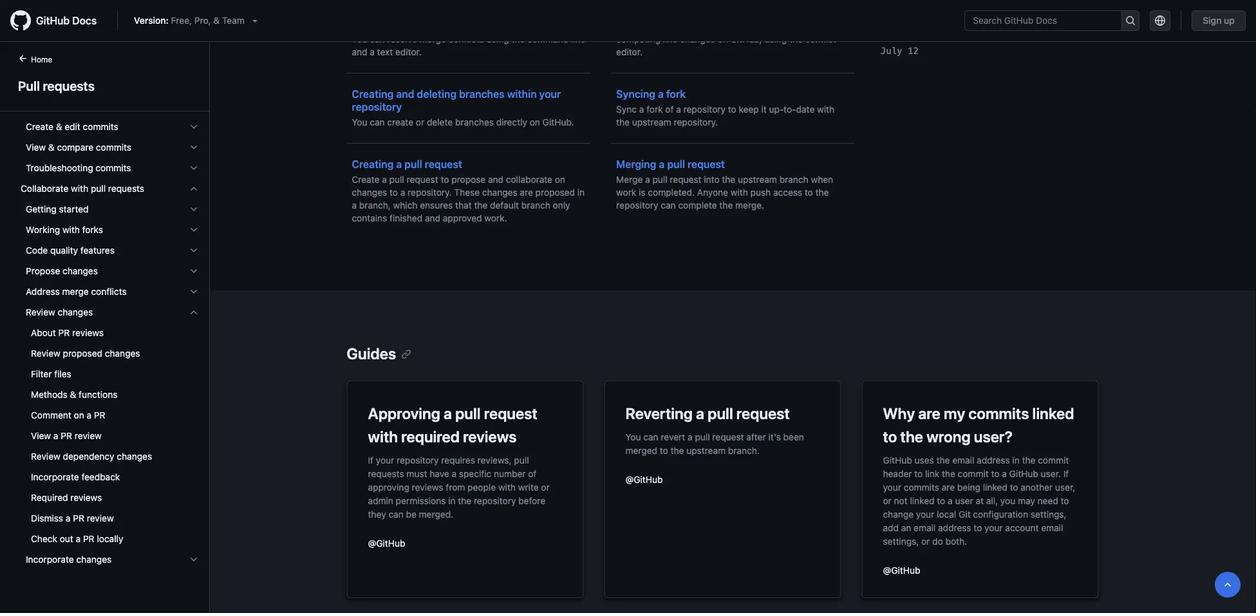 Task type: vqa. For each thing, say whether or not it's contained in the screenshot.
rights to the bottom
no



Task type: describe. For each thing, give the bounding box(es) containing it.
sign up
[[1203, 15, 1235, 26]]

github,
[[731, 34, 762, 44]]

or left not
[[883, 495, 892, 506]]

sc 9kayk9 0 image for forks
[[189, 225, 199, 235]]

filter files
[[31, 369, 71, 379]]

to up the local
[[937, 495, 946, 506]]

resolve for a
[[652, 21, 682, 32]]

must
[[407, 468, 427, 479]]

branch inside 'creating a pull request create a pull request to propose and collaborate on changes to a repository. these changes are proposed in a branch, which ensures that the default branch only contains finished and approved work.'
[[522, 200, 551, 211]]

the up link
[[937, 455, 950, 465]]

to up 'all,'
[[991, 468, 1000, 479]]

you
[[1001, 495, 1016, 506]]

version:
[[134, 15, 169, 26]]

involve
[[800, 21, 828, 32]]

0 vertical spatial fork
[[666, 88, 686, 100]]

pull requests
[[18, 78, 95, 93]]

sc 9kayk9 0 image inside the "propose changes" dropdown button
[[189, 266, 199, 276]]

of inside if your repository requires reviews, pull requests must have a specific number of approving reviews from people with write or admin permissions in the repository before they can be merged.
[[528, 468, 537, 479]]

a inside you can resolve merge conflicts using the command line and a text editor.
[[370, 47, 375, 57]]

header
[[883, 468, 912, 479]]

text
[[377, 47, 393, 57]]

files
[[54, 369, 71, 379]]

july 12 element
[[881, 46, 919, 56]]

merge.
[[736, 200, 765, 211]]

address merge conflicts button
[[15, 281, 204, 302]]

your down configuration at the right bottom of page
[[985, 522, 1003, 533]]

filter
[[31, 369, 52, 379]]

can inside merging a pull request merge a pull request into the upstream branch when work is completed. anyone with push access to the repository can complete the merge.
[[661, 200, 676, 211]]

or left do
[[922, 536, 930, 546]]

with inside approving a pull request with required reviews
[[368, 428, 398, 446]]

commits inside github uses the email address in the commit header to link the commit to a github user. if your commits are being linked to another user, or not linked to a user at all, you may need to change your local git configuration settings, add an email address to your account email settings, or do both.
[[904, 482, 940, 492]]

a inside if your repository requires reviews, pull requests must have a specific number of approving reviews from people with write or admin permissions in the repository before they can be merged.
[[452, 468, 457, 479]]

& for create & edit commits
[[56, 121, 62, 132]]

you can revert a pull request after it's been merged to the upstream branch.
[[626, 431, 804, 456]]

merge inside pull request merge queue is now generally available! july 12
[[941, 19, 973, 31]]

create & edit commits
[[26, 121, 118, 132]]

the inside "syncing a fork sync a fork of a repository to keep it up-to-date with the upstream repository."
[[616, 117, 630, 128]]

started
[[59, 204, 89, 214]]

triangle down image
[[250, 15, 260, 26]]

pr inside view a pr review link
[[61, 431, 72, 441]]

been
[[784, 431, 804, 442]]

& for methods & functions
[[70, 389, 76, 400]]

on inside creating and deleting branches within your repository you can create or delete branches directly on github.
[[530, 117, 540, 128]]

repository inside merging a pull request merge a pull request into the upstream branch when work is completed. anyone with push access to the repository can complete the merge.
[[616, 200, 659, 211]]

1 horizontal spatial commit
[[1038, 455, 1069, 465]]

getting started button
[[15, 199, 204, 220]]

repository up must
[[397, 455, 439, 465]]

in inside github uses the email address in the commit header to link the commit to a github user. if your commits are being linked to another user, or not linked to a user at all, you may need to change your local git configuration settings, add an email address to your account email settings, or do both.
[[1013, 455, 1020, 465]]

access
[[774, 187, 802, 198]]

your inside if your repository requires reviews, pull requests must have a specific number of approving reviews from people with write or admin permissions in the repository before they can be merged.
[[376, 455, 394, 465]]

uses
[[915, 455, 934, 465]]

version: free, pro, & team
[[134, 15, 245, 26]]

work.
[[484, 213, 507, 223]]

write
[[518, 482, 539, 492]]

you for you can resolve merge conflicts using the command line and a text editor.
[[352, 34, 367, 44]]

change
[[883, 509, 914, 519]]

delete
[[427, 117, 453, 128]]

with inside if your repository requires reviews, pull requests must have a specific number of approving reviews from people with write or admin permissions in the repository before they can be merged.
[[498, 482, 516, 492]]

a inside you can revert a pull request after it's been merged to the upstream branch.
[[688, 431, 693, 442]]

on inside you can resolve simple merge conflicts that involve competing line changes on github, using the conflict editor.
[[718, 34, 728, 44]]

reviews inside if your repository requires reviews, pull requests must have a specific number of approving reviews from people with write or admin permissions in the repository before they can be merged.
[[412, 482, 443, 492]]

@github for why are my commits linked to the wrong user?
[[883, 565, 921, 575]]

request up after
[[737, 404, 790, 422]]

github docs link
[[10, 10, 107, 31]]

1 horizontal spatial linked
[[983, 482, 1008, 492]]

review changes element containing review changes
[[10, 302, 209, 549]]

line inside you can resolve simple merge conflicts that involve competing line changes on github, using the conflict editor.
[[663, 34, 678, 44]]

configuration
[[973, 509, 1029, 519]]

merge inside you can resolve simple merge conflicts that involve competing line changes on github, using the conflict editor.
[[714, 21, 740, 32]]

and inside you can resolve merge conflicts using the command line and a text editor.
[[352, 47, 367, 57]]

collaborate with pull requests element for commit changes to your project "element" containing create & edit commits
[[10, 178, 209, 570]]

the up another
[[1022, 455, 1036, 465]]

the down anyone
[[720, 200, 733, 211]]

to up you at the right
[[1010, 482, 1019, 492]]

simple
[[684, 21, 711, 32]]

people
[[468, 482, 496, 492]]

approving
[[368, 482, 409, 492]]

request inside approving a pull request with required reviews
[[484, 404, 538, 422]]

repository inside "syncing a fork sync a fork of a repository to keep it up-to-date with the upstream repository."
[[684, 104, 726, 115]]

the inside if your repository requires reviews, pull requests must have a specific number of approving reviews from people with write or admin permissions in the repository before they can be merged.
[[458, 495, 472, 506]]

a inside "link"
[[76, 534, 81, 544]]

if inside if your repository requires reviews, pull requests must have a specific number of approving reviews from people with write or admin permissions in the repository before they can be merged.
[[368, 455, 374, 465]]

available!
[[881, 32, 927, 44]]

merging a pull request merge a pull request into the upstream branch when work is completed. anyone with push access to the repository can complete the merge.
[[616, 158, 833, 211]]

2 horizontal spatial email
[[1042, 522, 1064, 533]]

may
[[1018, 495, 1035, 506]]

and down ensures
[[425, 213, 441, 223]]

if your repository requires reviews, pull requests must have a specific number of approving reviews from people with write or admin permissions in the repository before they can be merged.
[[368, 455, 550, 519]]

creating for pull
[[352, 158, 394, 170]]

push
[[751, 187, 771, 198]]

conflict
[[806, 34, 837, 44]]

branch,
[[359, 200, 391, 211]]

repository down people
[[474, 495, 516, 506]]

view for view & compare commits
[[26, 142, 46, 153]]

to left propose
[[441, 174, 449, 185]]

sc 9kayk9 0 image inside review changes dropdown button
[[189, 307, 199, 318]]

pull for pull requests
[[18, 78, 40, 93]]

merge
[[616, 174, 643, 185]]

create inside 'creating a pull request create a pull request to propose and collaborate on changes to a repository. these changes are proposed in a branch, which ensures that the default branch only contains finished and approved work.'
[[352, 174, 380, 185]]

to inside merging a pull request merge a pull request into the upstream branch when work is completed. anyone with push access to the repository can complete the merge.
[[805, 187, 813, 198]]

view & compare commits button
[[15, 137, 204, 158]]

view for view a pr review
[[31, 431, 51, 441]]

request up propose
[[425, 158, 462, 170]]

editor. inside you can resolve simple merge conflicts that involve competing line changes on github, using the conflict editor.
[[616, 47, 643, 57]]

1 horizontal spatial settings,
[[1031, 509, 1067, 519]]

user,
[[1056, 482, 1076, 492]]

pull requests element
[[0, 52, 210, 612]]

sc 9kayk9 0 image for conflicts
[[189, 287, 199, 297]]

reviews down incorporate feedback
[[70, 492, 102, 503]]

the inside you can resolve simple merge conflicts that involve competing line changes on github, using the conflict editor.
[[790, 34, 803, 44]]

commit changes to your project button
[[15, 96, 204, 117]]

& for view & compare commits
[[48, 142, 55, 153]]

@github for reverting a pull request
[[626, 474, 663, 485]]

you for you can resolve simple merge conflicts that involve competing line changes on github, using the conflict editor.
[[616, 21, 632, 32]]

from
[[446, 482, 465, 492]]

methods & functions link
[[15, 384, 204, 405]]

changes down "check out a pr locally" "link" at bottom
[[76, 554, 112, 565]]

requests inside if your repository requires reviews, pull requests must have a specific number of approving reviews from people with write or admin permissions in the repository before they can be merged.
[[368, 468, 404, 479]]

review changes element containing about pr reviews
[[10, 323, 209, 549]]

or inside if your repository requires reviews, pull requests must have a specific number of approving reviews from people with write or admin permissions in the repository before they can be merged.
[[541, 482, 550, 492]]

incorporate for incorporate changes
[[26, 554, 74, 565]]

scroll to top image
[[1223, 580, 1233, 590]]

commit changes to your project element containing create & edit commits
[[10, 117, 209, 178]]

sc 9kayk9 0 image for view & compare commits
[[189, 142, 199, 153]]

select language: current language is english image
[[1156, 15, 1166, 26]]

resolve for and
[[387, 34, 417, 44]]

github for github uses the email address in the commit header to link the commit to a github user. if your commits are being linked to another user, or not linked to a user at all, you may need to change your local git configuration settings, add an email address to your account email settings, or do both.
[[883, 455, 912, 465]]

the inside why are my commits linked to the wrong user?
[[901, 428, 924, 446]]

pr inside dismiss a pr review link
[[73, 513, 84, 524]]

after
[[747, 431, 766, 442]]

filter files link
[[15, 364, 204, 384]]

review for view a pr review
[[75, 431, 102, 441]]

creating and deleting branches within your repository you can create or delete branches directly on github.
[[352, 88, 574, 128]]

commit changes to your project element containing commit changes to your project
[[10, 96, 209, 178]]

dependency
[[63, 451, 114, 462]]

your left the local
[[916, 509, 935, 519]]

to inside you can revert a pull request after it's been merged to the upstream branch.
[[660, 445, 668, 456]]

code quality features button
[[15, 240, 204, 261]]

pull inside "dropdown button"
[[91, 183, 106, 194]]

these
[[454, 187, 480, 198]]

conflicts inside you can resolve merge conflicts using the command line and a text editor.
[[449, 34, 484, 44]]

changes down view a pr review link at bottom
[[117, 451, 152, 462]]

github.
[[543, 117, 574, 128]]

changes up address merge conflicts
[[63, 266, 98, 276]]

can inside you can revert a pull request after it's been merged to the upstream branch.
[[644, 431, 659, 442]]

the inside you can revert a pull request after it's been merged to the upstream branch.
[[671, 445, 684, 456]]

with up code quality features
[[62, 224, 80, 235]]

on inside 'creating a pull request create a pull request to propose and collaborate on changes to a repository. these changes are proposed in a branch, which ensures that the default branch only contains finished and approved work.'
[[555, 174, 565, 185]]

0 vertical spatial branches
[[459, 88, 505, 100]]

with down troubleshooting commits at the top
[[71, 183, 88, 194]]

changes inside dropdown button
[[58, 307, 93, 318]]

propose
[[26, 266, 60, 276]]

syncing a fork sync a fork of a repository to keep it up-to-date with the upstream repository.
[[616, 88, 835, 128]]

& right pro,
[[213, 15, 220, 26]]

reverting a pull request
[[626, 404, 790, 422]]

proposed inside review changes element
[[63, 348, 102, 359]]

reviews up review proposed changes
[[72, 327, 104, 338]]

required
[[31, 492, 68, 503]]

sc 9kayk9 0 image for create & edit commits
[[189, 122, 199, 132]]

edit
[[65, 121, 80, 132]]

on inside review changes element
[[74, 410, 84, 421]]

sc 9kayk9 0 image for pull
[[189, 184, 199, 194]]

can inside creating and deleting branches within your repository you can create or delete branches directly on github.
[[370, 117, 385, 128]]

line inside you can resolve merge conflicts using the command line and a text editor.
[[571, 34, 586, 44]]

0 horizontal spatial requests
[[43, 78, 95, 93]]

add
[[883, 522, 899, 533]]

code quality features
[[26, 245, 115, 256]]

can inside you can resolve merge conflicts using the command line and a text editor.
[[370, 34, 385, 44]]

can inside you can resolve simple merge conflicts that involve competing line changes on github, using the conflict editor.
[[634, 21, 649, 32]]

view a pr review link
[[15, 426, 204, 446]]

local
[[937, 509, 957, 519]]

keep
[[739, 104, 759, 115]]

1 horizontal spatial email
[[953, 455, 975, 465]]

incorporate changes button
[[15, 549, 204, 570]]

are inside 'creating a pull request create a pull request to propose and collaborate on changes to a repository. these changes are proposed in a branch, which ensures that the default branch only contains finished and approved work.'
[[520, 187, 533, 198]]

pull inside approving a pull request with required reviews
[[455, 404, 481, 422]]

sc 9kayk9 0 image for incorporate changes
[[189, 555, 199, 565]]

account
[[1006, 522, 1039, 533]]

quality
[[50, 245, 78, 256]]

the right "into" at the top right of page
[[722, 174, 736, 185]]

not
[[894, 495, 908, 506]]

conflicts inside you can resolve simple merge conflicts that involve competing line changes on github, using the conflict editor.
[[743, 21, 778, 32]]

0 horizontal spatial settings,
[[883, 536, 919, 546]]

your inside "dropdown button"
[[104, 101, 122, 111]]

to inside why are my commits linked to the wrong user?
[[883, 428, 897, 446]]

your down "header"
[[883, 482, 902, 492]]

to down configuration at the right bottom of page
[[974, 522, 982, 533]]

branch.
[[728, 445, 760, 456]]

1 horizontal spatial address
[[977, 455, 1010, 465]]

to down user,
[[1061, 495, 1069, 506]]

search image
[[1126, 15, 1136, 26]]

requests inside "dropdown button"
[[108, 183, 144, 194]]

wrong
[[927, 428, 971, 446]]

reviews,
[[478, 455, 512, 465]]

project
[[125, 101, 154, 111]]

linked inside why are my commits linked to the wrong user?
[[1033, 404, 1075, 422]]

commit
[[21, 101, 53, 111]]

check
[[31, 534, 57, 544]]

out
[[60, 534, 73, 544]]

reviews inside approving a pull request with required reviews
[[463, 428, 517, 446]]

request inside you can revert a pull request after it's been merged to the upstream branch.
[[713, 431, 744, 442]]

review changes
[[26, 307, 93, 318]]

being
[[958, 482, 981, 492]]

your inside creating and deleting branches within your repository you can create or delete branches directly on github.
[[539, 88, 561, 100]]

upstream inside you can revert a pull request after it's been merged to the upstream branch.
[[687, 445, 726, 456]]

proposed inside 'creating a pull request create a pull request to propose and collaborate on changes to a repository. these changes are proposed in a branch, which ensures that the default branch only contains finished and approved work.'
[[536, 187, 575, 198]]

pull inside you can revert a pull request after it's been merged to the upstream branch.
[[695, 431, 710, 442]]

pr inside about pr reviews link
[[58, 327, 70, 338]]

to inside "syncing a fork sync a fork of a repository to keep it up-to-date with the upstream repository."
[[728, 104, 737, 115]]

view & compare commits
[[26, 142, 131, 153]]

you inside creating and deleting branches within your repository you can create or delete branches directly on github.
[[352, 117, 367, 128]]

changes down about pr reviews link
[[105, 348, 140, 359]]

locally
[[97, 534, 123, 544]]

the right link
[[942, 468, 956, 479]]

that inside 'creating a pull request create a pull request to propose and collaborate on changes to a repository. these changes are proposed in a branch, which ensures that the default branch only contains finished and approved work.'
[[455, 200, 472, 211]]

date
[[796, 104, 815, 115]]

1 vertical spatial branches
[[455, 117, 494, 128]]

Search GitHub Docs search field
[[966, 11, 1122, 30]]



Task type: locate. For each thing, give the bounding box(es) containing it.
1 vertical spatial proposed
[[63, 348, 102, 359]]

sign
[[1203, 15, 1222, 26]]

1 horizontal spatial create
[[352, 174, 380, 185]]

repository inside creating and deleting branches within your repository you can create or delete branches directly on github.
[[352, 101, 402, 113]]

1 sc 9kayk9 0 image from the top
[[189, 184, 199, 194]]

sc 9kayk9 0 image inside collaborate with pull requests "dropdown button"
[[189, 184, 199, 194]]

do
[[933, 536, 943, 546]]

why
[[883, 404, 915, 422]]

1 vertical spatial conflicts
[[449, 34, 484, 44]]

of up write
[[528, 468, 537, 479]]

commits inside dropdown button
[[96, 163, 131, 173]]

incorporate for incorporate feedback
[[31, 472, 79, 482]]

to inside "dropdown button"
[[93, 101, 101, 111]]

user
[[955, 495, 974, 506]]

collaborate with pull requests element for commit changes to your project "element" containing commit changes to your project
[[10, 199, 209, 570]]

changes up edit
[[55, 101, 91, 111]]

sc 9kayk9 0 image inside incorporate changes dropdown button
[[189, 555, 199, 565]]

0 vertical spatial linked
[[1033, 404, 1075, 422]]

0 horizontal spatial fork
[[647, 104, 663, 115]]

user?
[[974, 428, 1013, 446]]

conflicts up deleting
[[449, 34, 484, 44]]

required reviews link
[[15, 488, 204, 508]]

is inside pull request merge queue is now generally available! july 12
[[1008, 19, 1016, 31]]

repository. up ensures
[[408, 187, 452, 198]]

with inside "syncing a fork sync a fork of a repository to keep it up-to-date with the upstream repository."
[[817, 104, 835, 115]]

None search field
[[965, 10, 1140, 31]]

the down revert
[[671, 445, 684, 456]]

resolve up competing
[[652, 21, 682, 32]]

creating for repository
[[352, 88, 394, 100]]

guides link
[[347, 345, 412, 363]]

the down involve
[[790, 34, 803, 44]]

comment
[[31, 410, 71, 421]]

0 horizontal spatial editor.
[[395, 47, 422, 57]]

upstream
[[632, 117, 672, 128], [738, 174, 777, 185], [687, 445, 726, 456]]

of right sync
[[666, 104, 674, 115]]

incorporate
[[31, 472, 79, 482], [26, 554, 74, 565]]

that left involve
[[781, 21, 797, 32]]

pull inside if your repository requires reviews, pull requests must have a specific number of approving reviews from people with write or admin permissions in the repository before they can be merged.
[[514, 455, 529, 465]]

branches right delete on the top left
[[455, 117, 494, 128]]

@github for approving a pull request with required reviews
[[368, 538, 405, 548]]

1 horizontal spatial repository.
[[674, 117, 718, 128]]

user.
[[1041, 468, 1061, 479]]

4 sc 9kayk9 0 image from the top
[[189, 204, 199, 214]]

@github down "they"
[[368, 538, 405, 548]]

on down methods & functions
[[74, 410, 84, 421]]

1 vertical spatial requests
[[108, 183, 144, 194]]

merge down the propose changes
[[62, 286, 89, 297]]

0 horizontal spatial branch
[[522, 200, 551, 211]]

1 vertical spatial pull
[[18, 78, 40, 93]]

2 vertical spatial requests
[[368, 468, 404, 479]]

1 vertical spatial fork
[[647, 104, 663, 115]]

1 using from the left
[[487, 34, 509, 44]]

0 vertical spatial of
[[666, 104, 674, 115]]

review up "dependency"
[[75, 431, 102, 441]]

commits for view & compare commits
[[96, 142, 131, 153]]

1 vertical spatial address
[[938, 522, 972, 533]]

within
[[507, 88, 537, 100]]

the inside 'creating a pull request create a pull request to propose and collaborate on changes to a repository. these changes are proposed in a branch, which ensures that the default branch only contains finished and approved work.'
[[474, 200, 488, 211]]

github inside github docs link
[[36, 14, 70, 27]]

1 editor. from the left
[[395, 47, 422, 57]]

github uses the email address in the commit header to link the commit to a github user. if your commits are being linked to another user, or not linked to a user at all, you may need to change your local git configuration settings, add an email address to your account email settings, or do both.
[[883, 455, 1076, 546]]

1 horizontal spatial @github
[[626, 474, 663, 485]]

with down number
[[498, 482, 516, 492]]

0 vertical spatial settings,
[[1031, 509, 1067, 519]]

syncing
[[616, 88, 656, 100]]

2 vertical spatial github
[[1010, 468, 1039, 479]]

is inside merging a pull request merge a pull request into the upstream branch when work is completed. anyone with push access to the repository can complete the merge.
[[639, 187, 646, 198]]

3 sc 9kayk9 0 image from the top
[[189, 163, 199, 173]]

1 horizontal spatial are
[[919, 404, 941, 422]]

1 vertical spatial resolve
[[387, 34, 417, 44]]

commit changes to your project element
[[10, 96, 209, 178], [10, 117, 209, 178]]

conflicts
[[743, 21, 778, 32], [449, 34, 484, 44], [91, 286, 127, 297]]

2 line from the left
[[663, 34, 678, 44]]

getting started
[[26, 204, 89, 214]]

1 horizontal spatial in
[[578, 187, 585, 198]]

or
[[416, 117, 425, 128], [541, 482, 550, 492], [883, 495, 892, 506], [922, 536, 930, 546]]

1 vertical spatial @github
[[368, 538, 405, 548]]

requests up commit changes to your project
[[43, 78, 95, 93]]

changes up default at the top of the page
[[482, 187, 518, 198]]

your right within
[[539, 88, 561, 100]]

with right the date
[[817, 104, 835, 115]]

address down user?
[[977, 455, 1010, 465]]

1 horizontal spatial fork
[[666, 88, 686, 100]]

0 vertical spatial address
[[977, 455, 1010, 465]]

2 using from the left
[[765, 34, 787, 44]]

review proposed changes link
[[15, 343, 204, 364]]

3 sc 9kayk9 0 image from the top
[[189, 245, 199, 256]]

1 vertical spatial of
[[528, 468, 537, 479]]

0 horizontal spatial resolve
[[387, 34, 417, 44]]

4 sc 9kayk9 0 image from the top
[[189, 266, 199, 276]]

0 horizontal spatial in
[[448, 495, 456, 506]]

on right directly
[[530, 117, 540, 128]]

only
[[553, 200, 570, 211]]

1 vertical spatial branch
[[522, 200, 551, 211]]

sc 9kayk9 0 image for troubleshooting commits
[[189, 163, 199, 173]]

can up merged
[[644, 431, 659, 442]]

1 horizontal spatial of
[[666, 104, 674, 115]]

you can resolve merge conflicts using the command line and a text editor.
[[352, 34, 586, 57]]

commits for create & edit commits
[[83, 121, 118, 132]]

the down the from
[[458, 495, 472, 506]]

2 sc 9kayk9 0 image from the top
[[189, 142, 199, 153]]

you can resolve merge conflicts using the command line and a text editor. link
[[352, 0, 586, 69]]

of inside "syncing a fork sync a fork of a repository to keep it up-to-date with the upstream repository."
[[666, 104, 674, 115]]

to down revert
[[660, 445, 668, 456]]

my
[[944, 404, 966, 422]]

conflicts inside address merge conflicts dropdown button
[[91, 286, 127, 297]]

comment on a pr link
[[15, 405, 204, 426]]

ensures
[[420, 200, 453, 211]]

create up 'branch,'
[[352, 174, 380, 185]]

1 horizontal spatial using
[[765, 34, 787, 44]]

5 sc 9kayk9 0 image from the top
[[189, 555, 199, 565]]

create inside dropdown button
[[26, 121, 53, 132]]

branch left 'only'
[[522, 200, 551, 211]]

and left text
[[352, 47, 367, 57]]

guides
[[347, 345, 396, 363]]

the inside you can resolve merge conflicts using the command line and a text editor.
[[512, 34, 525, 44]]

repository. inside "syncing a fork sync a fork of a repository to keep it up-to-date with the upstream repository."
[[674, 117, 718, 128]]

1 horizontal spatial branch
[[780, 174, 809, 185]]

using inside you can resolve merge conflicts using the command line and a text editor.
[[487, 34, 509, 44]]

commits down commit changes to your project "dropdown button"
[[83, 121, 118, 132]]

a
[[370, 47, 375, 57], [658, 88, 664, 100], [639, 104, 644, 115], [676, 104, 681, 115], [396, 158, 402, 170], [659, 158, 665, 170], [382, 174, 387, 185], [645, 174, 650, 185], [400, 187, 405, 198], [352, 200, 357, 211], [444, 404, 452, 422], [696, 404, 705, 422], [87, 410, 92, 421], [53, 431, 58, 441], [688, 431, 693, 442], [452, 468, 457, 479], [1002, 468, 1007, 479], [948, 495, 953, 506], [66, 513, 70, 524], [76, 534, 81, 544]]

github left docs
[[36, 14, 70, 27]]

deleting
[[417, 88, 457, 100]]

view inside dropdown button
[[26, 142, 46, 153]]

review dependency changes link
[[15, 446, 204, 467]]

0 vertical spatial are
[[520, 187, 533, 198]]

review dependency changes
[[31, 451, 152, 462]]

1 horizontal spatial conflicts
[[449, 34, 484, 44]]

merge up deleting
[[420, 34, 446, 44]]

1 vertical spatial settings,
[[883, 536, 919, 546]]

request inside pull request merge queue is now generally available! july 12
[[902, 19, 939, 31]]

merge inside dropdown button
[[62, 286, 89, 297]]

2 horizontal spatial are
[[942, 482, 955, 492]]

generally
[[1041, 19, 1086, 31]]

sc 9kayk9 0 image inside working with forks "dropdown button"
[[189, 225, 199, 235]]

pr right about
[[58, 327, 70, 338]]

resolve
[[652, 21, 682, 32], [387, 34, 417, 44]]

review
[[26, 307, 55, 318], [31, 348, 60, 359], [31, 451, 60, 462]]

queue
[[975, 19, 1005, 31]]

or inside creating and deleting branches within your repository you can create or delete branches directly on github.
[[416, 117, 425, 128]]

review changes element
[[10, 302, 209, 549], [10, 323, 209, 549]]

upstream inside "syncing a fork sync a fork of a repository to keep it up-to-date with the upstream repository."
[[632, 117, 672, 128]]

pull
[[405, 158, 422, 170], [667, 158, 685, 170], [389, 174, 404, 185], [653, 174, 668, 185], [91, 183, 106, 194], [455, 404, 481, 422], [708, 404, 733, 422], [695, 431, 710, 442], [514, 455, 529, 465]]

0 horizontal spatial is
[[639, 187, 646, 198]]

to up which
[[390, 187, 398, 198]]

commits down link
[[904, 482, 940, 492]]

1 sc 9kayk9 0 image from the top
[[189, 122, 199, 132]]

review inside dropdown button
[[26, 307, 55, 318]]

2 horizontal spatial requests
[[368, 468, 404, 479]]

request up "into" at the top right of page
[[688, 158, 725, 170]]

& inside review changes element
[[70, 389, 76, 400]]

0 horizontal spatial of
[[528, 468, 537, 479]]

0 horizontal spatial upstream
[[632, 117, 672, 128]]

create & edit commits button
[[15, 117, 204, 137]]

0 horizontal spatial that
[[455, 200, 472, 211]]

incorporate inside incorporate changes dropdown button
[[26, 554, 74, 565]]

resolve inside you can resolve merge conflicts using the command line and a text editor.
[[387, 34, 417, 44]]

and
[[352, 47, 367, 57], [396, 88, 414, 100], [488, 174, 504, 185], [425, 213, 441, 223]]

0 vertical spatial create
[[26, 121, 53, 132]]

dismiss a pr review link
[[15, 508, 204, 529]]

check out a pr locally
[[31, 534, 123, 544]]

review for dismiss a pr review
[[87, 513, 114, 524]]

using
[[487, 34, 509, 44], [765, 34, 787, 44]]

with inside merging a pull request merge a pull request into the upstream branch when work is completed. anyone with push access to the repository can complete the merge.
[[731, 187, 748, 198]]

1 horizontal spatial if
[[1064, 468, 1069, 479]]

a inside approving a pull request with required reviews
[[444, 404, 452, 422]]

0 vertical spatial upstream
[[632, 117, 672, 128]]

1 vertical spatial github
[[883, 455, 912, 465]]

tooltip
[[1215, 572, 1241, 598]]

on up 'only'
[[555, 174, 565, 185]]

email up being
[[953, 455, 975, 465]]

pr left locally
[[83, 534, 94, 544]]

up
[[1224, 15, 1235, 26]]

if inside github uses the email address in the commit header to link the commit to a github user. if your commits are being linked to another user, or not linked to a user at all, you may need to change your local git configuration settings, add an email address to your account email settings, or do both.
[[1064, 468, 1069, 479]]

2 vertical spatial review
[[31, 451, 60, 462]]

and inside creating and deleting branches within your repository you can create or delete branches directly on github.
[[396, 88, 414, 100]]

& left edit
[[56, 121, 62, 132]]

to down pull requests link
[[93, 101, 101, 111]]

0 horizontal spatial pull
[[18, 78, 40, 93]]

2 editor. from the left
[[616, 47, 643, 57]]

to down the why
[[883, 428, 897, 446]]

2 commit changes to your project element from the top
[[10, 117, 209, 178]]

about pr reviews link
[[15, 323, 204, 343]]

to-
[[784, 104, 796, 115]]

0 vertical spatial resolve
[[652, 21, 682, 32]]

1 line from the left
[[571, 34, 586, 44]]

github up "header"
[[883, 455, 912, 465]]

1 horizontal spatial proposed
[[536, 187, 575, 198]]

in inside 'creating a pull request create a pull request to propose and collaborate on changes to a repository. these changes are proposed in a branch, which ensures that the default branch only contains finished and approved work.'
[[578, 187, 585, 198]]

2 vertical spatial linked
[[910, 495, 935, 506]]

competing
[[616, 34, 661, 44]]

1 review changes element from the top
[[10, 302, 209, 549]]

editor. right text
[[395, 47, 422, 57]]

5 sc 9kayk9 0 image from the top
[[189, 287, 199, 297]]

2 vertical spatial conflicts
[[91, 286, 127, 297]]

commit
[[1038, 455, 1069, 465], [958, 468, 989, 479]]

linked
[[1033, 404, 1075, 422], [983, 482, 1008, 492], [910, 495, 935, 506]]

1 vertical spatial is
[[639, 187, 646, 198]]

@github
[[626, 474, 663, 485], [368, 538, 405, 548], [883, 565, 921, 575]]

is left the now
[[1008, 19, 1016, 31]]

2 horizontal spatial @github
[[883, 565, 921, 575]]

merge inside you can resolve merge conflicts using the command line and a text editor.
[[420, 34, 446, 44]]

0 horizontal spatial are
[[520, 187, 533, 198]]

changes inside "dropdown button"
[[55, 101, 91, 111]]

with down 'approving'
[[368, 428, 398, 446]]

sc 9kayk9 0 image inside address merge conflicts dropdown button
[[189, 287, 199, 297]]

using inside you can resolve simple merge conflicts that involve competing line changes on github, using the conflict editor.
[[765, 34, 787, 44]]

linked right not
[[910, 495, 935, 506]]

in inside if your repository requires reviews, pull requests must have a specific number of approving reviews from people with write or admin permissions in the repository before they can be merged.
[[448, 495, 456, 506]]

collaborate with pull requests element containing getting started
[[10, 199, 209, 570]]

repository. inside 'creating a pull request create a pull request to propose and collaborate on changes to a repository. these changes are proposed in a branch, which ensures that the default branch only contains finished and approved work.'
[[408, 187, 452, 198]]

github for github docs
[[36, 14, 70, 27]]

to left keep
[[728, 104, 737, 115]]

home link
[[13, 53, 73, 66]]

1 horizontal spatial that
[[781, 21, 797, 32]]

docs
[[72, 14, 97, 27]]

request up ensures
[[407, 174, 438, 185]]

1 horizontal spatial resolve
[[652, 21, 682, 32]]

creating a pull request create a pull request to propose and collaborate on changes to a repository. these changes are proposed in a branch, which ensures that the default branch only contains finished and approved work.
[[352, 158, 585, 223]]

0 horizontal spatial linked
[[910, 495, 935, 506]]

are inside github uses the email address in the commit header to link the commit to a github user. if your commits are being linked to another user, or not linked to a user at all, you may need to change your local git configuration settings, add an email address to your account email settings, or do both.
[[942, 482, 955, 492]]

sc 9kayk9 0 image inside view & compare commits dropdown button
[[189, 142, 199, 153]]

that up approved
[[455, 200, 472, 211]]

conflicts down the "propose changes" dropdown button
[[91, 286, 127, 297]]

sc 9kayk9 0 image inside troubleshooting commits dropdown button
[[189, 163, 199, 173]]

pull inside pull request merge queue is now generally available! july 12
[[881, 19, 899, 31]]

0 horizontal spatial using
[[487, 34, 509, 44]]

on
[[718, 34, 728, 44], [530, 117, 540, 128], [555, 174, 565, 185], [74, 410, 84, 421]]

in down user?
[[1013, 455, 1020, 465]]

upstream down "reverting a pull request"
[[687, 445, 726, 456]]

0 horizontal spatial address
[[938, 522, 972, 533]]

1 vertical spatial that
[[455, 200, 472, 211]]

@github down merged
[[626, 474, 663, 485]]

1 horizontal spatial editor.
[[616, 47, 643, 57]]

with up 'merge.'
[[731, 187, 748, 198]]

0 vertical spatial @github
[[626, 474, 663, 485]]

requires
[[441, 455, 475, 465]]

have
[[430, 468, 449, 479]]

review changes button
[[15, 302, 204, 323]]

0 vertical spatial incorporate
[[31, 472, 79, 482]]

email
[[953, 455, 975, 465], [914, 522, 936, 533], [1042, 522, 1064, 533]]

working
[[26, 224, 60, 235]]

you inside you can revert a pull request after it's been merged to the upstream branch.
[[626, 431, 641, 442]]

6 sc 9kayk9 0 image from the top
[[189, 307, 199, 318]]

branches
[[459, 88, 505, 100], [455, 117, 494, 128]]

2 horizontal spatial conflicts
[[743, 21, 778, 32]]

view a pr review
[[31, 431, 102, 441]]

0 horizontal spatial github
[[36, 14, 70, 27]]

the down when
[[816, 187, 829, 198]]

incorporate up required
[[31, 472, 79, 482]]

0 vertical spatial commit
[[1038, 455, 1069, 465]]

1 commit changes to your project element from the top
[[10, 96, 209, 178]]

review for review dependency changes
[[31, 451, 60, 462]]

pull
[[881, 19, 899, 31], [18, 78, 40, 93]]

request up branch.
[[713, 431, 744, 442]]

1 horizontal spatial upstream
[[687, 445, 726, 456]]

0 horizontal spatial proposed
[[63, 348, 102, 359]]

collaborate with pull requests element
[[10, 178, 209, 570], [10, 199, 209, 570]]

pr inside "check out a pr locally" "link"
[[83, 534, 94, 544]]

upstream up push
[[738, 174, 777, 185]]

collaborate with pull requests element containing collaborate with pull requests
[[10, 178, 209, 570]]

pr inside comment on a pr link
[[94, 410, 105, 421]]

1 horizontal spatial is
[[1008, 19, 1016, 31]]

review for review changes
[[26, 307, 55, 318]]

repository down work
[[616, 200, 659, 211]]

to left link
[[915, 468, 923, 479]]

and up default at the top of the page
[[488, 174, 504, 185]]

to down when
[[805, 187, 813, 198]]

required reviews
[[31, 492, 102, 503]]

pull up commit
[[18, 78, 40, 93]]

are down collaborate on the left of the page
[[520, 187, 533, 198]]

request up the completed.
[[670, 174, 702, 185]]

upstream inside merging a pull request merge a pull request into the upstream branch when work is completed. anyone with push access to the repository can complete the merge.
[[738, 174, 777, 185]]

0 vertical spatial creating
[[352, 88, 394, 100]]

2 collaborate with pull requests element from the top
[[10, 199, 209, 570]]

sc 9kayk9 0 image for getting started
[[189, 204, 199, 214]]

review for review proposed changes
[[31, 348, 60, 359]]

1 vertical spatial create
[[352, 174, 380, 185]]

compare
[[57, 142, 93, 153]]

review down view a pr review
[[31, 451, 60, 462]]

comment on a pr
[[31, 410, 105, 421]]

1 vertical spatial view
[[31, 431, 51, 441]]

why are my commits linked to the wrong user?
[[883, 404, 1075, 446]]

merged
[[626, 445, 658, 456]]

pull for pull request merge queue is now generally available! july 12
[[881, 19, 899, 31]]

2 vertical spatial @github
[[883, 565, 921, 575]]

2 creating from the top
[[352, 158, 394, 170]]

2 horizontal spatial github
[[1010, 468, 1039, 479]]

is
[[1008, 19, 1016, 31], [639, 187, 646, 198]]

branch inside merging a pull request merge a pull request into the upstream branch when work is completed. anyone with push access to the repository can complete the merge.
[[780, 174, 809, 185]]

code
[[26, 245, 48, 256]]

2 vertical spatial are
[[942, 482, 955, 492]]

commit up being
[[958, 468, 989, 479]]

1 collaborate with pull requests element from the top
[[10, 178, 209, 570]]

can inside if your repository requires reviews, pull requests must have a specific number of approving reviews from people with write or admin permissions in the repository before they can be merged.
[[389, 509, 404, 519]]

request up reviews,
[[484, 404, 538, 422]]

0 vertical spatial review
[[26, 307, 55, 318]]

reviews up permissions
[[412, 482, 443, 492]]

changes
[[680, 34, 715, 44], [55, 101, 91, 111], [352, 187, 387, 198], [482, 187, 518, 198], [63, 266, 98, 276], [58, 307, 93, 318], [105, 348, 140, 359], [117, 451, 152, 462], [76, 554, 112, 565]]

default
[[490, 200, 519, 211]]

that inside you can resolve simple merge conflicts that involve competing line changes on github, using the conflict editor.
[[781, 21, 797, 32]]

1 creating from the top
[[352, 88, 394, 100]]

1 vertical spatial review
[[31, 348, 60, 359]]

it's
[[769, 431, 781, 442]]

2 sc 9kayk9 0 image from the top
[[189, 225, 199, 235]]

they
[[368, 509, 386, 519]]

in down the from
[[448, 495, 456, 506]]

changes inside you can resolve simple merge conflicts that involve competing line changes on github, using the conflict editor.
[[680, 34, 715, 44]]

if up approving
[[368, 455, 374, 465]]

sc 9kayk9 0 image for features
[[189, 245, 199, 256]]

1 vertical spatial incorporate
[[26, 554, 74, 565]]

changes down address merge conflicts
[[58, 307, 93, 318]]

creating inside creating and deleting branches within your repository you can create or delete branches directly on github.
[[352, 88, 394, 100]]

can left the be on the left of page
[[389, 509, 404, 519]]

merged.
[[419, 509, 454, 519]]

can up text
[[370, 34, 385, 44]]

0 horizontal spatial email
[[914, 522, 936, 533]]

which
[[393, 200, 418, 211]]

sc 9kayk9 0 image
[[189, 184, 199, 194], [189, 225, 199, 235], [189, 245, 199, 256], [189, 266, 199, 276], [189, 287, 199, 297], [189, 307, 199, 318]]

or left delete on the top left
[[416, 117, 425, 128]]

requests up approving
[[368, 468, 404, 479]]

0 vertical spatial in
[[578, 187, 585, 198]]

0 vertical spatial proposed
[[536, 187, 575, 198]]

commit up user.
[[1038, 455, 1069, 465]]

merge left the queue
[[941, 19, 973, 31]]

email right an
[[914, 522, 936, 533]]

you for you can revert a pull request after it's been merged to the upstream branch.
[[626, 431, 641, 442]]

2 horizontal spatial in
[[1013, 455, 1020, 465]]

be
[[406, 509, 417, 519]]

propose changes
[[26, 266, 98, 276]]

0 horizontal spatial conflicts
[[91, 286, 127, 297]]

of
[[666, 104, 674, 115], [528, 468, 537, 479]]

review proposed changes
[[31, 348, 140, 359]]

1 vertical spatial in
[[1013, 455, 1020, 465]]

the
[[512, 34, 525, 44], [790, 34, 803, 44], [616, 117, 630, 128], [722, 174, 736, 185], [816, 187, 829, 198], [474, 200, 488, 211], [720, 200, 733, 211], [901, 428, 924, 446], [671, 445, 684, 456], [937, 455, 950, 465], [1022, 455, 1036, 465], [942, 468, 956, 479], [458, 495, 472, 506]]

0 horizontal spatial create
[[26, 121, 53, 132]]

0 horizontal spatial commit
[[958, 468, 989, 479]]

2 horizontal spatial linked
[[1033, 404, 1075, 422]]

1 vertical spatial upstream
[[738, 174, 777, 185]]

commits inside why are my commits linked to the wrong user?
[[969, 404, 1029, 422]]

proposed up 'only'
[[536, 187, 575, 198]]

the up uses
[[901, 428, 924, 446]]

troubleshooting commits button
[[15, 158, 204, 178]]

0 vertical spatial github
[[36, 14, 70, 27]]

editor. inside you can resolve merge conflicts using the command line and a text editor.
[[395, 47, 422, 57]]

0 vertical spatial if
[[368, 455, 374, 465]]

line right competing
[[663, 34, 678, 44]]

it
[[762, 104, 767, 115]]

creating up create
[[352, 88, 394, 100]]

approved
[[443, 213, 482, 223]]

0 vertical spatial is
[[1008, 19, 1016, 31]]

reviews up reviews,
[[463, 428, 517, 446]]

sc 9kayk9 0 image inside code quality features dropdown button
[[189, 245, 199, 256]]

0 vertical spatial conflicts
[[743, 21, 778, 32]]

creating inside 'creating a pull request create a pull request to propose and collaborate on changes to a repository. these changes are proposed in a branch, which ensures that the default branch only contains finished and approved work.'
[[352, 158, 394, 170]]

2 horizontal spatial upstream
[[738, 174, 777, 185]]

sc 9kayk9 0 image
[[189, 122, 199, 132], [189, 142, 199, 153], [189, 163, 199, 173], [189, 204, 199, 214], [189, 555, 199, 565]]

1 vertical spatial linked
[[983, 482, 1008, 492]]

commits for why are my commits linked to the wrong user?
[[969, 404, 1029, 422]]

if up user,
[[1064, 468, 1069, 479]]

repository. up "into" at the top right of page
[[674, 117, 718, 128]]

commits down view & compare commits dropdown button
[[96, 163, 131, 173]]

2 review changes element from the top
[[10, 323, 209, 549]]

changes down simple
[[680, 34, 715, 44]]

1 horizontal spatial line
[[663, 34, 678, 44]]

0 vertical spatial branch
[[780, 174, 809, 185]]

dismiss
[[31, 513, 63, 524]]

changes up 'branch,'
[[352, 187, 387, 198]]



